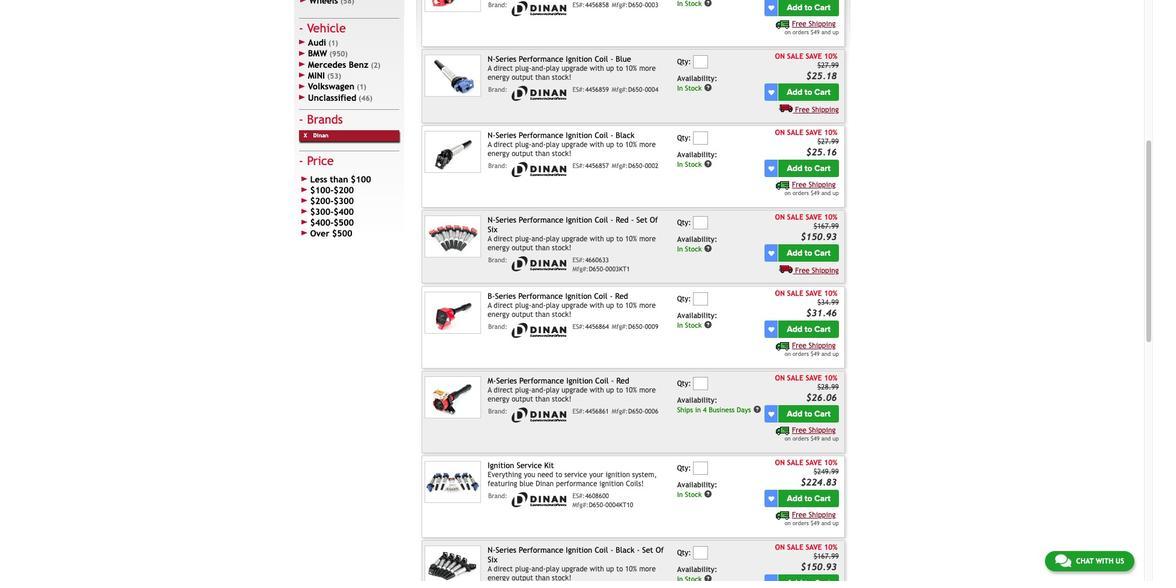 Task type: locate. For each thing, give the bounding box(es) containing it.
up up on sale save 10% $27.99 $25.18
[[833, 29, 839, 36]]

es#: left 4456857
[[573, 162, 585, 169]]

with down n-series performance ignition coil - black - set of six link
[[590, 566, 604, 574]]

0 vertical spatial dinan
[[313, 132, 329, 139]]

2 upgrade from the top
[[562, 141, 588, 149]]

free up on sale save 10% $27.99 $25.18
[[792, 20, 807, 28]]

$49 for $25.16
[[811, 190, 820, 197]]

mfg#: right 4456861
[[612, 408, 628, 415]]

free shipping image up on sale save 10% $27.99 $25.16
[[780, 104, 793, 113]]

set for black
[[642, 546, 654, 555]]

a for $31.46
[[488, 302, 492, 310]]

of for red
[[650, 216, 658, 225]]

- inside n-series performance ignition coil - black a direct plug-and-play upgrade with up to 10% more energy output than stock!
[[611, 131, 614, 140]]

on up on sale save 10% $28.99 $26.06
[[785, 351, 791, 358]]

2 six from the top
[[488, 556, 498, 565]]

3 and from the top
[[822, 351, 831, 358]]

more for $31.46
[[640, 302, 656, 310]]

2 on from the top
[[785, 190, 791, 197]]

of
[[650, 216, 658, 225], [656, 546, 664, 555]]

4 question sign image from the top
[[704, 575, 713, 582]]

on inside on sale save 10% $27.99 $25.16
[[775, 128, 785, 137]]

es#: for $150.93
[[573, 257, 585, 264]]

4 more from the top
[[640, 302, 656, 310]]

add to cart for $224.83
[[787, 494, 831, 504]]

series for $26.06
[[496, 377, 517, 386]]

7 es#: from the top
[[573, 493, 585, 500]]

0 vertical spatial on sale save 10% $167.99 $150.93
[[775, 213, 839, 242]]

1 vertical spatial $167.99
[[814, 553, 839, 561]]

free shipping on orders $49 and up down $25.16
[[785, 181, 839, 197]]

play inside m-series performance ignition coil - red a direct plug-and-play upgrade with up to 10% more energy output than stock!
[[546, 386, 560, 395]]

plug- inside n-series performance ignition coil - blue a direct plug-and-play upgrade with up to 10% more energy output than stock!
[[515, 64, 532, 73]]

ignition up 'coils!'
[[606, 471, 630, 480]]

of inside n-series performance ignition coil - red - set of six a direct plug-and-play upgrade with up to 10% more energy output than stock!
[[650, 216, 658, 225]]

series
[[496, 55, 517, 64], [496, 131, 517, 140], [496, 216, 517, 225], [495, 292, 516, 301], [496, 377, 517, 386], [496, 546, 517, 555]]

to inside ignition service kit everything you need to service your ignition system, featuring blue dinan performance ignition coils!
[[556, 471, 562, 480]]

n- inside n-series performance ignition coil - black a direct plug-and-play upgrade with up to 10% more energy output than stock!
[[488, 131, 496, 140]]

5 add to cart from the top
[[787, 325, 831, 335]]

n- right es#4456857 - d650-0002 - n-series performance ignition coil - black - a direct plug-and-play upgrade with up to 10% more energy output than stock! - dinan - bmw mini image
[[488, 131, 496, 140]]

plug- down m-series performance ignition coil - red link on the bottom of the page
[[515, 386, 532, 395]]

free shipping image for $25.16
[[776, 181, 790, 190]]

2 orders from the top
[[793, 190, 809, 197]]

black inside n-series performance ignition coil - black - set of six a direct plug-and-play upgrade with up to 10% more energy output than stock!
[[616, 546, 635, 555]]

than up $200
[[330, 174, 348, 184]]

es#4660656 - d650-0002kt1 - n-series performance ignition coil - black - set of six - a direct plug-and-play upgrade with up to 10% more energy output than stock! - dinan - bmw image
[[425, 546, 481, 582]]

es#: 4456864 mfg#: d650-0009
[[573, 323, 659, 330]]

less than $100 $100-$200 $200-$300 $300-$400 $400-$500 over $500
[[310, 174, 371, 238]]

$25.16
[[807, 146, 837, 157]]

more inside n-series performance ignition coil - black a direct plug-and-play upgrade with up to 10% more energy output than stock!
[[640, 141, 656, 149]]

chat with us
[[1077, 558, 1125, 566]]

plug- down the n-series performance ignition coil - black link
[[515, 141, 532, 149]]

question sign image
[[704, 245, 713, 253], [704, 321, 713, 329], [754, 406, 762, 414], [704, 490, 713, 499]]

free shipping image
[[780, 104, 793, 113], [776, 181, 790, 190], [776, 342, 790, 351]]

0 vertical spatial set
[[637, 216, 648, 225]]

1 and from the top
[[822, 29, 831, 36]]

upgrade inside n-series performance ignition coil - black - set of six a direct plug-and-play upgrade with up to 10% more energy output than stock!
[[562, 566, 588, 574]]

free shipping for $150.93
[[796, 267, 839, 275]]

5 direct from the top
[[494, 386, 513, 395]]

qty:
[[677, 58, 691, 66], [677, 134, 691, 142], [677, 219, 691, 227], [677, 295, 691, 303], [677, 380, 691, 388], [677, 464, 691, 473], [677, 549, 691, 558]]

6 save from the top
[[806, 459, 822, 467]]

add to wish list image
[[769, 5, 775, 11], [769, 250, 775, 256], [769, 327, 775, 333], [769, 496, 775, 502]]

in for $25.18
[[677, 84, 683, 92]]

energy right the es#4660656 - d650-0002kt1 - n-series performance ignition coil - black - set of six - a direct plug-and-play upgrade with up to 10% more energy output than stock! - dinan - bmw image
[[488, 575, 510, 582]]

- inside m-series performance ignition coil - red a direct plug-and-play upgrade with up to 10% more energy output than stock!
[[611, 377, 614, 386]]

es#: for $31.46
[[573, 323, 585, 330]]

free shipping up on sale save 10% $27.99 $25.16
[[796, 106, 839, 114]]

red up es#: 4456861 mfg#: d650-0006
[[617, 377, 630, 386]]

red inside m-series performance ignition coil - red a direct plug-and-play upgrade with up to 10% more energy output than stock!
[[617, 377, 630, 386]]

mfg#:
[[612, 1, 628, 8], [612, 86, 628, 93], [612, 162, 628, 169], [573, 266, 589, 273], [612, 323, 628, 330], [612, 408, 628, 415], [573, 502, 589, 509]]

4608600
[[585, 493, 609, 500]]

$400-
[[310, 217, 334, 228]]

6 direct from the top
[[494, 566, 513, 574]]

up up es#: 4456857 mfg#: d650-0002
[[606, 141, 614, 149]]

5 dinan - corporate logo image from the top
[[510, 323, 570, 338]]

with inside n-series performance ignition coil - red - set of six a direct plug-and-play upgrade with up to 10% more energy output than stock!
[[590, 235, 604, 244]]

4 and from the top
[[822, 436, 831, 442]]

save inside on sale save 10% $34.99 $31.46
[[806, 289, 822, 298]]

1 free shipping from the top
[[796, 106, 839, 114]]

3 add to wish list image from the top
[[769, 411, 775, 417]]

cart
[[815, 3, 831, 13], [815, 87, 831, 98], [815, 164, 831, 174], [815, 248, 831, 259], [815, 325, 831, 335], [815, 409, 831, 420], [815, 494, 831, 504]]

free shipping
[[796, 106, 839, 114], [796, 267, 839, 275]]

6 and- from the top
[[532, 566, 546, 574]]

es#4608600 - d650-0004kt10 - ignition service kit - everything you need to service your ignition system, featuring blue dinan performance ignition coils! - dinan - bmw image
[[425, 461, 481, 504]]

7 add to cart button from the top
[[779, 490, 839, 508]]

on inside on sale save 10% $27.99 $25.18
[[775, 52, 785, 60]]

red for $26.06
[[617, 377, 630, 386]]

availability: inside availability: ships in 4 business days
[[677, 397, 718, 405]]

0 vertical spatial of
[[650, 216, 658, 225]]

mfg#: inside es#: 4660633 mfg#: d650-0003kt1
[[573, 266, 589, 273]]

more inside n-series performance ignition coil - black - set of six a direct plug-and-play upgrade with up to 10% more energy output than stock!
[[640, 566, 656, 574]]

3 on from the top
[[785, 351, 791, 358]]

on sale save 10% $27.99 $25.18
[[775, 52, 839, 81]]

series right es#4456857 - d650-0002 - n-series performance ignition coil - black - a direct plug-and-play upgrade with up to 10% more energy output than stock! - dinan - bmw mini image
[[496, 131, 517, 140]]

less than $100 link
[[299, 174, 399, 185]]

add for $26.06
[[787, 409, 803, 420]]

2 free shipping on orders $49 and up from the top
[[785, 181, 839, 197]]

and- for $25.18
[[532, 64, 546, 73]]

d650- inside es#: 4660633 mfg#: d650-0003kt1
[[589, 266, 606, 273]]

5 a from the top
[[488, 386, 492, 395]]

on sale save 10% $167.99 $150.93
[[775, 213, 839, 242], [775, 544, 839, 572]]

$300-
[[310, 207, 334, 217]]

1 vertical spatial red
[[615, 292, 628, 301]]

up up 4660633
[[606, 235, 614, 244]]

mfg#: right 4456859 at the top right
[[612, 86, 628, 93]]

1 vertical spatial $27.99
[[818, 137, 839, 146]]

2 and- from the top
[[532, 141, 546, 149]]

brand: down 'm-'
[[488, 408, 508, 415]]

stock! down the n-series performance ignition coil - black link
[[552, 150, 572, 158]]

to inside b-series performance ignition coil - red a direct plug-and-play upgrade with up to 10% more energy output than stock!
[[617, 302, 623, 310]]

performance inside n-series performance ignition coil - black a direct plug-and-play upgrade with up to 10% more energy output than stock!
[[519, 131, 564, 140]]

energy inside n-series performance ignition coil - black - set of six a direct plug-and-play upgrade with up to 10% more energy output than stock!
[[488, 575, 510, 582]]

1 $150.93 from the top
[[801, 231, 837, 242]]

performance
[[519, 55, 564, 64], [519, 131, 564, 140], [519, 216, 564, 225], [518, 292, 563, 301], [520, 377, 564, 386], [519, 546, 564, 555]]

business
[[709, 406, 735, 414]]

coil inside b-series performance ignition coil - red a direct plug-and-play upgrade with up to 10% more energy output than stock!
[[594, 292, 608, 301]]

more for $26.06
[[640, 386, 656, 395]]

six for red
[[488, 225, 498, 234]]

1 upgrade from the top
[[562, 64, 588, 73]]

4 add to cart from the top
[[787, 248, 831, 259]]

question sign image for $31.46
[[704, 321, 713, 329]]

0 vertical spatial free shipping
[[796, 106, 839, 114]]

add to cart down $224.83
[[787, 494, 831, 504]]

5 stock! from the top
[[552, 395, 572, 404]]

set
[[637, 216, 648, 225], [642, 546, 654, 555]]

brand: down b-
[[488, 323, 508, 330]]

d650- for $25.16
[[629, 162, 645, 169]]

mercedes
[[308, 59, 346, 70]]

2 n- from the top
[[488, 131, 496, 140]]

3 add to cart from the top
[[787, 164, 831, 174]]

a inside n-series performance ignition coil - red - set of six a direct plug-and-play upgrade with up to 10% more energy output than stock!
[[488, 235, 492, 244]]

- for m-series performance ignition coil - red a direct plug-and-play upgrade with up to 10% more energy output than stock!
[[611, 377, 614, 386]]

3 availability: from the top
[[677, 236, 718, 244]]

stock! inside n-series performance ignition coil - black - set of six a direct plug-and-play upgrade with up to 10% more energy output than stock!
[[552, 575, 572, 582]]

6 cart from the top
[[815, 409, 831, 420]]

1 vertical spatial six
[[488, 556, 498, 565]]

5 on from the top
[[785, 520, 791, 527]]

stock! down m-series performance ignition coil - red link on the bottom of the page
[[552, 395, 572, 404]]

and-
[[532, 64, 546, 73], [532, 141, 546, 149], [532, 235, 546, 244], [532, 302, 546, 310], [532, 386, 546, 395], [532, 566, 546, 574]]

1 dinan - corporate logo image from the top
[[510, 1, 570, 16]]

with up 4456861
[[590, 386, 604, 395]]

d650- inside es#: 4608600 mfg#: d650-0004kt10
[[589, 502, 606, 509]]

5 upgrade from the top
[[562, 386, 588, 395]]

6 qty: from the top
[[677, 464, 691, 473]]

1 sale from the top
[[787, 52, 804, 60]]

dinan down need
[[536, 480, 554, 489]]

n- for $25.18
[[488, 55, 496, 64]]

1 vertical spatial free shipping image
[[776, 181, 790, 190]]

dinan inside ignition service kit everything you need to service your ignition system, featuring blue dinan performance ignition coils!
[[536, 480, 554, 489]]

plug- inside b-series performance ignition coil - red a direct plug-and-play upgrade with up to 10% more energy output than stock!
[[515, 302, 532, 310]]

six inside n-series performance ignition coil - black - set of six a direct plug-and-play upgrade with up to 10% more energy output than stock!
[[488, 556, 498, 565]]

-
[[611, 55, 614, 64], [611, 131, 614, 140], [611, 216, 614, 225], [631, 216, 634, 225], [610, 292, 613, 301], [611, 377, 614, 386], [611, 546, 614, 555], [637, 546, 640, 555]]

qty: for $26.06
[[677, 380, 691, 388]]

10% inside b-series performance ignition coil - red a direct plug-and-play upgrade with up to 10% more energy output than stock!
[[625, 302, 637, 310]]

3 es#: from the top
[[573, 162, 585, 169]]

1 vertical spatial dinan
[[536, 480, 554, 489]]

None text field
[[694, 55, 709, 68], [694, 216, 709, 229], [694, 292, 709, 306], [694, 462, 709, 475], [694, 547, 709, 560], [694, 55, 709, 68], [694, 216, 709, 229], [694, 292, 709, 306], [694, 462, 709, 475], [694, 547, 709, 560]]

d650- for $224.83
[[589, 502, 606, 509]]

a inside n-series performance ignition coil - blue a direct plug-and-play upgrade with up to 10% more energy output than stock!
[[488, 64, 492, 73]]

upgrade down b-series performance ignition coil - red link
[[562, 302, 588, 310]]

set inside n-series performance ignition coil - black - set of six a direct plug-and-play upgrade with up to 10% more energy output than stock!
[[642, 546, 654, 555]]

brand: for $31.46
[[488, 323, 508, 330]]

output inside n-series performance ignition coil - blue a direct plug-and-play upgrade with up to 10% more energy output than stock!
[[512, 73, 533, 82]]

six right es#4660633 - d650-0003kt1 - n-series performance ignition coil - red - set of six - a direct plug-and-play upgrade with up to 10% more energy output than stock! - dinan - bmw image
[[488, 225, 498, 234]]

mfg#: right 4456857
[[612, 162, 628, 169]]

add to cart button down $26.06
[[779, 406, 839, 423]]

a for $26.06
[[488, 386, 492, 395]]

1 black from the top
[[616, 131, 635, 140]]

performance for $26.06
[[520, 377, 564, 386]]

$28.99
[[818, 383, 839, 392]]

4 plug- from the top
[[515, 302, 532, 310]]

coil up '4456864'
[[594, 292, 608, 301]]

plug- down b-series performance ignition coil - red link
[[515, 302, 532, 310]]

orders
[[793, 29, 809, 36], [793, 190, 809, 197], [793, 351, 809, 358], [793, 436, 809, 442], [793, 520, 809, 527]]

1 and- from the top
[[532, 64, 546, 73]]

series inside n-series performance ignition coil - red - set of six a direct plug-and-play upgrade with up to 10% more energy output than stock!
[[496, 216, 517, 225]]

add to cart
[[787, 3, 831, 13], [787, 87, 831, 98], [787, 164, 831, 174], [787, 248, 831, 259], [787, 325, 831, 335], [787, 409, 831, 420], [787, 494, 831, 504]]

sale
[[787, 52, 804, 60], [787, 128, 804, 137], [787, 213, 804, 222], [787, 289, 804, 298], [787, 374, 804, 383], [787, 459, 804, 467], [787, 544, 804, 552]]

free shipping image
[[776, 20, 790, 29], [780, 265, 793, 274], [776, 427, 790, 436], [776, 512, 790, 520]]

on for $25.16
[[775, 128, 785, 137]]

availability: in stock for $25.18
[[677, 75, 718, 92]]

1 energy from the top
[[488, 73, 510, 82]]

1 vertical spatial ignition
[[600, 480, 624, 489]]

and- inside b-series performance ignition coil - red a direct plug-and-play upgrade with up to 10% more energy output than stock!
[[532, 302, 546, 310]]

performance for $25.18
[[519, 55, 564, 64]]

- for n-series performance ignition coil - black a direct plug-and-play upgrade with up to 10% more energy output than stock!
[[611, 131, 614, 140]]

1 horizontal spatial (1)
[[357, 83, 367, 92]]

shipping down $224.83
[[809, 511, 836, 520]]

2 plug- from the top
[[515, 141, 532, 149]]

and- down m-series performance ignition coil - red link on the bottom of the page
[[532, 386, 546, 395]]

to up es#: 4456861 mfg#: d650-0006
[[617, 386, 623, 395]]

3 more from the top
[[640, 235, 656, 244]]

vehicle audi (1) bmw (950) mercedes benz (2) mini (53) volkswagen (1) unclassified (46)
[[307, 21, 381, 102]]

with inside n-series performance ignition coil - black - set of six a direct plug-and-play upgrade with up to 10% more energy output than stock!
[[590, 566, 604, 574]]

3 upgrade from the top
[[562, 235, 588, 244]]

$49 up on sale save 10% $28.99 $26.06
[[811, 351, 820, 358]]

service
[[565, 471, 587, 480]]

red inside n-series performance ignition coil - red - set of six a direct plug-and-play upgrade with up to 10% more energy output than stock!
[[616, 216, 629, 225]]

save
[[806, 52, 822, 60], [806, 128, 822, 137], [806, 213, 822, 222], [806, 289, 822, 298], [806, 374, 822, 383], [806, 459, 822, 467], [806, 544, 822, 552]]

5 orders from the top
[[793, 520, 809, 527]]

d650- down 4608600 on the bottom right of the page
[[589, 502, 606, 509]]

ignition up the everything
[[488, 461, 514, 470]]

question sign image for $150.93
[[704, 575, 713, 582]]

dinan - corporate logo image
[[510, 1, 570, 16], [510, 86, 570, 101], [510, 162, 570, 177], [510, 257, 570, 272], [510, 323, 570, 338], [510, 408, 570, 423], [510, 493, 570, 508]]

to inside n-series performance ignition coil - red - set of six a direct plug-and-play upgrade with up to 10% more energy output than stock!
[[617, 235, 623, 244]]

and up on sale save 10% $27.99 $25.18
[[822, 29, 831, 36]]

es#: 4456861 mfg#: d650-0006
[[573, 408, 659, 415]]

direct inside m-series performance ignition coil - red a direct plug-and-play upgrade with up to 10% more energy output than stock!
[[494, 386, 513, 395]]

mfg#: for $25.16
[[612, 162, 628, 169]]

series inside n-series performance ignition coil - blue a direct plug-and-play upgrade with up to 10% more energy output than stock!
[[496, 55, 517, 64]]

0 vertical spatial $167.99
[[814, 222, 839, 231]]

1 stock! from the top
[[552, 73, 572, 82]]

cart for $25.18
[[815, 87, 831, 98]]

3 sale from the top
[[787, 213, 804, 222]]

add to cart for $25.18
[[787, 87, 831, 98]]

plug- down n-series performance ignition coil - blue link
[[515, 64, 532, 73]]

on sale save 10% $34.99 $31.46
[[775, 289, 839, 318]]

6 add from the top
[[787, 409, 803, 420]]

a for $25.18
[[488, 64, 492, 73]]

to inside n-series performance ignition coil - blue a direct plug-and-play upgrade with up to 10% more energy output than stock!
[[617, 64, 623, 73]]

0004
[[645, 86, 659, 93]]

performance for $25.16
[[519, 131, 564, 140]]

six
[[488, 225, 498, 234], [488, 556, 498, 565]]

availability:
[[677, 75, 718, 83], [677, 151, 718, 159], [677, 236, 718, 244], [677, 312, 718, 320], [677, 397, 718, 405], [677, 481, 718, 490], [677, 566, 718, 575]]

with up 4660633
[[590, 235, 604, 244]]

kit
[[545, 461, 554, 470]]

add to cart down '$25.18'
[[787, 87, 831, 98]]

$27.99
[[818, 61, 839, 70], [818, 137, 839, 146]]

output for $26.06
[[512, 395, 533, 404]]

on for $224.83
[[775, 459, 785, 467]]

3 energy from the top
[[488, 244, 510, 253]]

output inside n-series performance ignition coil - red - set of six a direct plug-and-play upgrade with up to 10% more energy output than stock!
[[512, 244, 533, 253]]

dinan
[[313, 132, 329, 139], [536, 480, 554, 489]]

add to cart for $150.93
[[787, 248, 831, 259]]

5 play from the top
[[546, 386, 560, 395]]

to down '$25.18'
[[805, 87, 813, 98]]

coil
[[595, 55, 608, 64], [595, 131, 608, 140], [595, 216, 608, 225], [594, 292, 608, 301], [596, 377, 609, 386], [595, 546, 608, 555]]

and for $25.16
[[822, 190, 831, 197]]

2 in from the top
[[677, 160, 683, 169]]

play inside n-series performance ignition coil - red - set of six a direct plug-and-play upgrade with up to 10% more energy output than stock!
[[546, 235, 560, 244]]

sale for $224.83
[[787, 459, 804, 467]]

a for $25.16
[[488, 141, 492, 149]]

than down the n-series performance ignition coil - black link
[[536, 150, 550, 158]]

stock! inside b-series performance ignition coil - red a direct plug-and-play upgrade with up to 10% more energy output than stock!
[[552, 311, 572, 319]]

3 plug- from the top
[[515, 235, 532, 244]]

4 on from the top
[[785, 436, 791, 442]]

1 vertical spatial of
[[656, 546, 664, 555]]

1 vertical spatial add to wish list image
[[769, 166, 775, 172]]

0003
[[645, 1, 659, 8]]

direct inside n-series performance ignition coil - black - set of six a direct plug-and-play upgrade with up to 10% more energy output than stock!
[[494, 566, 513, 574]]

es#: for $25.18
[[573, 86, 585, 93]]

orders up on sale save 10% $28.99 $26.06
[[793, 351, 809, 358]]

sale inside on sale save 10% $27.99 $25.16
[[787, 128, 804, 137]]

es#4660633 - d650-0003kt1 - n-series performance ignition coil - red - set of six - a direct plug-and-play upgrade with up to 10% more energy output than stock! - dinan - bmw image
[[425, 216, 481, 258]]

ignition inside n-series performance ignition coil - blue a direct plug-and-play upgrade with up to 10% more energy output than stock!
[[566, 55, 593, 64]]

stock! down b-series performance ignition coil - red link
[[552, 311, 572, 319]]

dinan - corporate logo image for $25.16
[[510, 162, 570, 177]]

stock for $25.18
[[685, 84, 702, 92]]

stock!
[[552, 73, 572, 82], [552, 150, 572, 158], [552, 244, 572, 253], [552, 311, 572, 319], [552, 395, 572, 404], [552, 575, 572, 582]]

3 orders from the top
[[793, 351, 809, 358]]

1 horizontal spatial dinan
[[536, 480, 554, 489]]

None text field
[[694, 131, 709, 145], [694, 377, 709, 390], [694, 131, 709, 145], [694, 377, 709, 390]]

1 vertical spatial (1)
[[357, 83, 367, 92]]

2 black from the top
[[616, 546, 635, 555]]

dinan - corporate logo image down b-series performance ignition coil - red link
[[510, 323, 570, 338]]

add to cart button for $31.46
[[779, 321, 839, 338]]

up down n-series performance ignition coil - black - set of six link
[[606, 566, 614, 574]]

1 vertical spatial set
[[642, 546, 654, 555]]

on inside the on sale save 10% $249.99 $224.83
[[775, 459, 785, 467]]

ignition inside ignition service kit everything you need to service your ignition system, featuring blue dinan performance ignition coils!
[[488, 461, 514, 470]]

output down n-series performance ignition coil - red - set of six "link"
[[512, 244, 533, 253]]

dinan - corporate logo image for $224.83
[[510, 493, 570, 508]]

4 n- from the top
[[488, 546, 496, 555]]

on up the on sale save 10% $249.99 $224.83
[[785, 436, 791, 442]]

7 add to cart from the top
[[787, 494, 831, 504]]

red for $150.93
[[616, 216, 629, 225]]

up inside b-series performance ignition coil - red a direct plug-and-play upgrade with up to 10% more energy output than stock!
[[606, 302, 614, 310]]

6 output from the top
[[512, 575, 533, 582]]

save inside on sale save 10% $27.99 $25.18
[[806, 52, 822, 60]]

1 availability: from the top
[[677, 75, 718, 83]]

- for n-series performance ignition coil - red - set of six a direct plug-and-play upgrade with up to 10% more energy output than stock!
[[611, 216, 614, 225]]

upgrade inside n-series performance ignition coil - blue a direct plug-and-play upgrade with up to 10% more energy output than stock!
[[562, 64, 588, 73]]

save for $31.46
[[806, 289, 822, 298]]

$49 down $224.83
[[811, 520, 820, 527]]

shipping
[[809, 20, 836, 28], [812, 106, 839, 114], [809, 181, 836, 189], [812, 267, 839, 275], [809, 342, 836, 350], [809, 427, 836, 435], [809, 511, 836, 520]]

stock! for $26.06
[[552, 395, 572, 404]]

up inside n-series performance ignition coil - black a direct plug-and-play upgrade with up to 10% more energy output than stock!
[[606, 141, 614, 149]]

ignition for $25.16
[[566, 131, 593, 140]]

upgrade inside b-series performance ignition coil - red a direct plug-and-play upgrade with up to 10% more energy output than stock!
[[562, 302, 588, 310]]

$400-$500 link
[[299, 217, 399, 228]]

1 availability: in stock from the top
[[677, 75, 718, 92]]

free up on sale save 10% $27.99 $25.16
[[796, 106, 810, 114]]

ignition up 4456859 at the top right
[[566, 55, 593, 64]]

stock! inside n-series performance ignition coil - black a direct plug-and-play upgrade with up to 10% more energy output than stock!
[[552, 150, 572, 158]]

es#: for $25.16
[[573, 162, 585, 169]]

up up es#: 4456861 mfg#: d650-0006
[[606, 386, 614, 395]]

question sign image
[[704, 0, 713, 7], [704, 84, 713, 92], [704, 160, 713, 168], [704, 575, 713, 582]]

4 qty: from the top
[[677, 295, 691, 303]]

series inside b-series performance ignition coil - red a direct plug-and-play upgrade with up to 10% more energy output than stock!
[[495, 292, 516, 301]]

save for $25.18
[[806, 52, 822, 60]]

es#: 4608600 mfg#: d650-0004kt10
[[573, 493, 634, 509]]

more inside n-series performance ignition coil - red - set of six a direct plug-and-play upgrade with up to 10% more energy output than stock!
[[640, 235, 656, 244]]

1 vertical spatial on sale save 10% $167.99 $150.93
[[775, 544, 839, 572]]

free shipping on orders $49 and up up on sale save 10% $27.99 $25.18
[[785, 20, 839, 36]]

to up es#: 4456864 mfg#: d650-0009
[[617, 302, 623, 310]]

5 more from the top
[[640, 386, 656, 395]]

4 brand: from the top
[[488, 257, 508, 264]]

5 es#: from the top
[[573, 323, 585, 330]]

6 energy from the top
[[488, 575, 510, 582]]

direct inside n-series performance ignition coil - blue a direct plug-and-play upgrade with up to 10% more energy output than stock!
[[494, 64, 513, 73]]

2 add to wish list image from the top
[[769, 166, 775, 172]]

4 play from the top
[[546, 302, 560, 310]]

ignition inside b-series performance ignition coil - red a direct plug-and-play upgrade with up to 10% more energy output than stock!
[[565, 292, 592, 301]]

series for $25.16
[[496, 131, 517, 140]]

dinan - corporate logo image for $26.06
[[510, 408, 570, 423]]

add to cart button up on sale save 10% $34.99 $31.46
[[779, 245, 839, 262]]

4 sale from the top
[[787, 289, 804, 298]]

$27.99 for $25.16
[[818, 137, 839, 146]]

to up on sale save 10% $34.99 $31.46
[[805, 248, 813, 259]]

mfg#: right 4456858
[[612, 1, 628, 8]]

6 es#: from the top
[[573, 408, 585, 415]]

cart for $26.06
[[815, 409, 831, 420]]

1 vertical spatial black
[[616, 546, 635, 555]]

5 on from the top
[[775, 374, 785, 383]]

$150.93
[[801, 231, 837, 242], [801, 562, 837, 572]]

plug- inside n-series performance ignition coil - black a direct plug-and-play upgrade with up to 10% more energy output than stock!
[[515, 141, 532, 149]]

black down 0004kt10
[[616, 546, 635, 555]]

n- right the es#4660656 - d650-0002kt1 - n-series performance ignition coil - black - set of six - a direct plug-and-play upgrade with up to 10% more energy output than stock! - dinan - bmw image
[[488, 546, 496, 555]]

direct right es#4660633 - d650-0003kt1 - n-series performance ignition coil - red - set of six - a direct plug-and-play upgrade with up to 10% more energy output than stock! - dinan - bmw image
[[494, 235, 513, 244]]

ignition down your
[[600, 480, 624, 489]]

cart for $31.46
[[815, 325, 831, 335]]

- inside b-series performance ignition coil - red a direct plug-and-play upgrade with up to 10% more energy output than stock!
[[610, 292, 613, 301]]

add to wish list image for $31.46
[[769, 327, 775, 333]]

$34.99
[[818, 298, 839, 307]]

coil left blue
[[595, 55, 608, 64]]

free shipping up $34.99
[[796, 267, 839, 275]]

ignition up 4660633
[[566, 216, 593, 225]]

upgrade for $25.16
[[562, 141, 588, 149]]

add to cart button down '$25.18'
[[779, 84, 839, 101]]

six inside n-series performance ignition coil - red - set of six a direct plug-and-play upgrade with up to 10% more energy output than stock!
[[488, 225, 498, 234]]

2 save from the top
[[806, 128, 822, 137]]

ignition up 4456861
[[567, 377, 593, 386]]

energy right es#4660633 - d650-0003kt1 - n-series performance ignition coil - red - set of six - a direct plug-and-play upgrade with up to 10% more energy output than stock! - dinan - bmw image
[[488, 244, 510, 253]]

2 free shipping from the top
[[796, 267, 839, 275]]

performance inside m-series performance ignition coil - red a direct plug-and-play upgrade with up to 10% more energy output than stock!
[[520, 377, 564, 386]]

1 stock from the top
[[685, 84, 702, 92]]

$500
[[334, 217, 354, 228], [332, 228, 352, 238]]

on for $150.93
[[775, 213, 785, 222]]

1 qty: from the top
[[677, 58, 691, 66]]

black inside n-series performance ignition coil - black a direct plug-and-play upgrade with up to 10% more energy output than stock!
[[616, 131, 635, 140]]

n- right es#4660633 - d650-0003kt1 - n-series performance ignition coil - red - set of six - a direct plug-and-play upgrade with up to 10% more energy output than stock! - dinan - bmw image
[[488, 216, 496, 225]]

sale inside on sale save 10% $27.99 $25.18
[[787, 52, 804, 60]]

(1) up '(950)'
[[329, 39, 338, 48]]

performance inside n-series performance ignition coil - blue a direct plug-and-play upgrade with up to 10% more energy output than stock!
[[519, 55, 564, 64]]

sale for $25.18
[[787, 52, 804, 60]]

2 vertical spatial free shipping image
[[776, 342, 790, 351]]

ignition for $25.18
[[566, 55, 593, 64]]

add to wish list image
[[769, 89, 775, 95], [769, 166, 775, 172], [769, 411, 775, 417]]

1 six from the top
[[488, 225, 498, 234]]

3 dinan - corporate logo image from the top
[[510, 162, 570, 177]]

orders for $224.83
[[793, 520, 809, 527]]

to down n-series performance ignition coil - black - set of six link
[[617, 566, 623, 574]]

0 vertical spatial $27.99
[[818, 61, 839, 70]]

2 stock! from the top
[[552, 150, 572, 158]]

energy for $31.46
[[488, 311, 510, 319]]

plug- for $25.18
[[515, 64, 532, 73]]

3 in from the top
[[677, 245, 683, 253]]

(2)
[[371, 61, 381, 70]]

and- for $26.06
[[532, 386, 546, 395]]

unclassified
[[308, 92, 356, 102]]

0 horizontal spatial dinan
[[313, 132, 329, 139]]

upgrade inside n-series performance ignition coil - red - set of six a direct plug-and-play upgrade with up to 10% more energy output than stock!
[[562, 235, 588, 244]]

b-series performance ignition coil - red link
[[488, 292, 628, 301]]

1 vertical spatial free shipping
[[796, 267, 839, 275]]

shipping down $31.46
[[809, 342, 836, 350]]

plug- for $25.16
[[515, 141, 532, 149]]

0 vertical spatial six
[[488, 225, 498, 234]]

n-series performance ignition coil - black - set of six a direct plug-and-play upgrade with up to 10% more energy output than stock!
[[488, 546, 664, 582]]

d650- down blue
[[629, 86, 645, 93]]

series inside n-series performance ignition coil - black a direct plug-and-play upgrade with up to 10% more energy output than stock!
[[496, 131, 517, 140]]

more
[[640, 64, 656, 73], [640, 141, 656, 149], [640, 235, 656, 244], [640, 302, 656, 310], [640, 386, 656, 395], [640, 566, 656, 574]]

dinan - corporate logo image down m-series performance ignition coil - red link on the bottom of the page
[[510, 408, 570, 423]]

performance inside b-series performance ignition coil - red a direct plug-and-play upgrade with up to 10% more energy output than stock!
[[518, 292, 563, 301]]

audi
[[308, 37, 326, 48]]

upgrade down n-series performance ignition coil - black - set of six link
[[562, 566, 588, 574]]

a right es#4456859 - d650-0004 - n-series performance ignition coil - blue - a direct plug-and-play upgrade with up to 10% more energy output than stock! - dinan - bmw mini image
[[488, 64, 492, 73]]

3 add to wish list image from the top
[[769, 327, 775, 333]]

series inside m-series performance ignition coil - red a direct plug-and-play upgrade with up to 10% more energy output than stock!
[[496, 377, 517, 386]]

chat with us link
[[1045, 552, 1135, 572]]

and- for $25.16
[[532, 141, 546, 149]]

2 vertical spatial add to wish list image
[[769, 411, 775, 417]]

more inside m-series performance ignition coil - red a direct plug-and-play upgrade with up to 10% more energy output than stock!
[[640, 386, 656, 395]]

n- for $25.16
[[488, 131, 496, 140]]

save for $224.83
[[806, 459, 822, 467]]

10% inside n-series performance ignition coil - blue a direct plug-and-play upgrade with up to 10% more energy output than stock!
[[625, 64, 637, 73]]

5 and from the top
[[822, 520, 831, 527]]

brand: for $26.06
[[488, 408, 508, 415]]

2 add to cart from the top
[[787, 87, 831, 98]]

2 vertical spatial red
[[617, 377, 630, 386]]

n-series performance ignition coil - black - set of six link
[[488, 546, 664, 565]]

0 vertical spatial black
[[616, 131, 635, 140]]

play for $25.16
[[546, 141, 560, 149]]

0 vertical spatial $150.93
[[801, 231, 837, 242]]

orders up the on sale save 10% $249.99 $224.83
[[793, 436, 809, 442]]

add to cart up on sale save 10% $27.99 $25.18
[[787, 3, 831, 13]]

dinan - corporate logo image down the n-series performance ignition coil - black link
[[510, 162, 570, 177]]

play inside n-series performance ignition coil - black a direct plug-and-play upgrade with up to 10% more energy output than stock!
[[546, 141, 560, 149]]

7 add from the top
[[787, 494, 803, 504]]

coil inside m-series performance ignition coil - red a direct plug-and-play upgrade with up to 10% more energy output than stock!
[[596, 377, 609, 386]]

red inside b-series performance ignition coil - red a direct plug-and-play upgrade with up to 10% more energy output than stock!
[[615, 292, 628, 301]]

n-series performance ignition coil - red - set of six a direct plug-and-play upgrade with up to 10% more energy output than stock!
[[488, 216, 658, 253]]

free shipping image down on sale save 10% $27.99 $25.16
[[776, 181, 790, 190]]

1 vertical spatial $150.93
[[801, 562, 837, 572]]

stock! down n-series performance ignition coil - black - set of six link
[[552, 575, 572, 582]]

3 $49 from the top
[[811, 351, 820, 358]]

with up 4456859 at the top right
[[590, 64, 604, 73]]

6 plug- from the top
[[515, 566, 532, 574]]

free shipping image for $224.83
[[776, 512, 790, 520]]

save inside the on sale save 10% $249.99 $224.83
[[806, 459, 822, 467]]

on
[[775, 52, 785, 60], [775, 128, 785, 137], [775, 213, 785, 222], [775, 289, 785, 298], [775, 374, 785, 383], [775, 459, 785, 467], [775, 544, 785, 552]]

ignition
[[606, 471, 630, 480], [600, 480, 624, 489]]

es#: 4456859 mfg#: d650-0004
[[573, 86, 659, 93]]

0 vertical spatial free shipping image
[[780, 104, 793, 113]]

add for $25.18
[[787, 87, 803, 98]]

brands x dinan
[[304, 112, 343, 139]]

0 vertical spatial (1)
[[329, 39, 338, 48]]

than inside b-series performance ignition coil - red a direct plug-and-play upgrade with up to 10% more energy output than stock!
[[536, 311, 550, 319]]

than down b-series performance ignition coil - red link
[[536, 311, 550, 319]]

to right need
[[556, 471, 562, 480]]

6 dinan - corporate logo image from the top
[[510, 408, 570, 423]]

$100-$200 link
[[299, 185, 399, 196]]

direct inside n-series performance ignition coil - black a direct plug-and-play upgrade with up to 10% more energy output than stock!
[[494, 141, 513, 149]]

es#: inside es#: 4660633 mfg#: d650-0003kt1
[[573, 257, 585, 264]]

of inside n-series performance ignition coil - black - set of six a direct plug-and-play upgrade with up to 10% more energy output than stock!
[[656, 546, 664, 555]]

sale inside on sale save 10% $28.99 $26.06
[[787, 374, 804, 383]]

6 stock! from the top
[[552, 575, 572, 582]]

on sale save 10% $249.99 $224.83
[[775, 459, 839, 488]]

10% inside m-series performance ignition coil - red a direct plug-and-play upgrade with up to 10% more energy output than stock!
[[625, 386, 637, 395]]

stock for $25.16
[[685, 160, 702, 169]]

service
[[517, 461, 542, 470]]

orders down $25.16
[[793, 190, 809, 197]]

2 add to wish list image from the top
[[769, 250, 775, 256]]

4 direct from the top
[[494, 302, 513, 310]]

than
[[536, 73, 550, 82], [536, 150, 550, 158], [330, 174, 348, 184], [536, 244, 550, 253], [536, 311, 550, 319], [536, 395, 550, 404], [536, 575, 550, 582]]

stock for $150.93
[[685, 245, 702, 253]]

plug-
[[515, 64, 532, 73], [515, 141, 532, 149], [515, 235, 532, 244], [515, 302, 532, 310], [515, 386, 532, 395], [515, 566, 532, 574]]

brands
[[307, 112, 343, 126]]

d650-
[[629, 1, 645, 8], [629, 86, 645, 93], [629, 162, 645, 169], [589, 266, 606, 273], [629, 323, 645, 330], [629, 408, 645, 415], [589, 502, 606, 509]]

upgrade down m-series performance ignition coil - red link on the bottom of the page
[[562, 386, 588, 395]]

1 in from the top
[[677, 84, 683, 92]]

energy
[[488, 73, 510, 82], [488, 150, 510, 158], [488, 244, 510, 253], [488, 311, 510, 319], [488, 395, 510, 404], [488, 575, 510, 582]]

a down b-
[[488, 302, 492, 310]]

10% inside on sale save 10% $28.99 $26.06
[[824, 374, 838, 383]]

1 $49 from the top
[[811, 29, 820, 36]]

output inside m-series performance ignition coil - red a direct plug-and-play upgrade with up to 10% more energy output than stock!
[[512, 395, 533, 404]]

1 more from the top
[[640, 64, 656, 73]]

ignition inside n-series performance ignition coil - black - set of six a direct plug-and-play upgrade with up to 10% more energy output than stock!
[[566, 546, 593, 555]]

0 vertical spatial add to wish list image
[[769, 89, 775, 95]]

7 availability: from the top
[[677, 566, 718, 575]]

mfg#: inside es#: 4608600 mfg#: d650-0004kt10
[[573, 502, 589, 509]]

0 vertical spatial red
[[616, 216, 629, 225]]

coil down 0004kt10
[[595, 546, 608, 555]]

output down n-series performance ignition coil - black - set of six link
[[512, 575, 533, 582]]

es#4456864 - d650-0009 - b-series performance ignition coil - red - a direct plug-and-play upgrade with up to 10% more energy output than stock! - dinan - bmw mini image
[[425, 292, 481, 334]]

direct right es#4456859 - d650-0004 - n-series performance ignition coil - blue - a direct plug-and-play upgrade with up to 10% more energy output than stock! - dinan - bmw mini image
[[494, 64, 513, 73]]

up
[[833, 29, 839, 36], [606, 64, 614, 73], [606, 141, 614, 149], [833, 190, 839, 197], [606, 235, 614, 244], [606, 302, 614, 310], [833, 351, 839, 358], [606, 386, 614, 395], [833, 436, 839, 442], [833, 520, 839, 527], [606, 566, 614, 574]]

n- inside n-series performance ignition coil - red - set of six a direct plug-and-play upgrade with up to 10% more energy output than stock!
[[488, 216, 496, 225]]

plug- inside m-series performance ignition coil - red a direct plug-and-play upgrade with up to 10% more energy output than stock!
[[515, 386, 532, 395]]

4 save from the top
[[806, 289, 822, 298]]

free
[[792, 20, 807, 28], [796, 106, 810, 114], [792, 181, 807, 189], [796, 267, 810, 275], [792, 342, 807, 350], [792, 427, 807, 435], [792, 511, 807, 520]]

save inside on sale save 10% $28.99 $26.06
[[806, 374, 822, 383]]

stock for $31.46
[[685, 321, 702, 330]]

upgrade inside n-series performance ignition coil - black a direct plug-and-play upgrade with up to 10% more energy output than stock!
[[562, 141, 588, 149]]

qty: for $25.16
[[677, 134, 691, 142]]



Task type: vqa. For each thing, say whether or not it's contained in the screenshot.
the (18)
no



Task type: describe. For each thing, give the bounding box(es) containing it.
m-series performance ignition coil - red a direct plug-and-play upgrade with up to 10% more energy output than stock!
[[488, 377, 656, 404]]

4456864
[[585, 323, 609, 330]]

in for $25.16
[[677, 160, 683, 169]]

performance inside n-series performance ignition coil - black - set of six a direct plug-and-play upgrade with up to 10% more energy output than stock!
[[519, 546, 564, 555]]

energy for $25.18
[[488, 73, 510, 82]]

2 $150.93 from the top
[[801, 562, 837, 572]]

$249.99
[[814, 468, 839, 476]]

and- inside n-series performance ignition coil - red - set of six a direct plug-and-play upgrade with up to 10% more energy output than stock!
[[532, 235, 546, 244]]

n-series performance ignition coil - blue link
[[488, 55, 631, 64]]

upgrade for $26.06
[[562, 386, 588, 395]]

$49 for $224.83
[[811, 520, 820, 527]]

on for $26.06
[[785, 436, 791, 442]]

with inside m-series performance ignition coil - red a direct plug-and-play upgrade with up to 10% more energy output than stock!
[[590, 386, 604, 395]]

question sign image for $150.93
[[704, 245, 713, 253]]

d650- for $25.18
[[629, 86, 645, 93]]

add to wish list image for $25.18
[[769, 89, 775, 95]]

in for $224.83
[[677, 491, 683, 499]]

shipping down $25.16
[[809, 181, 836, 189]]

than inside m-series performance ignition coil - red a direct plug-and-play upgrade with up to 10% more energy output than stock!
[[536, 395, 550, 404]]

0004kt10
[[606, 502, 634, 509]]

add for $31.46
[[787, 325, 803, 335]]

and for $224.83
[[822, 520, 831, 527]]

n-series performance ignition coil - black link
[[488, 131, 635, 140]]

free down $31.46
[[792, 342, 807, 350]]

1 orders from the top
[[793, 29, 809, 36]]

and- inside n-series performance ignition coil - black - set of six a direct plug-and-play upgrade with up to 10% more energy output than stock!
[[532, 566, 546, 574]]

0 horizontal spatial (1)
[[329, 39, 338, 48]]

- for n-series performance ignition coil - blue a direct plug-and-play upgrade with up to 10% more energy output than stock!
[[611, 55, 614, 64]]

ignition service kit link
[[488, 461, 554, 470]]

1 brand: from the top
[[488, 1, 508, 8]]

d650- for $31.46
[[629, 323, 645, 330]]

than inside n-series performance ignition coil - red - set of six a direct plug-and-play upgrade with up to 10% more energy output than stock!
[[536, 244, 550, 253]]

direct for $25.16
[[494, 141, 513, 149]]

question sign image for $26.06
[[754, 406, 762, 414]]

es#4456858 - d650-0003 - n-series performance ignition coil - red - a direct plug-and-play upgrade with up to 10% more energy output than stock! - dinan - bmw mini image
[[425, 0, 481, 12]]

add to cart button for $26.06
[[779, 406, 839, 423]]

red for $31.46
[[615, 292, 628, 301]]

volkswagen
[[308, 81, 355, 92]]

than inside n-series performance ignition coil - blue a direct plug-and-play upgrade with up to 10% more energy output than stock!
[[536, 73, 550, 82]]

blue
[[616, 55, 631, 64]]

1 add from the top
[[787, 3, 803, 13]]

qty: for $224.83
[[677, 464, 691, 473]]

7 save from the top
[[806, 544, 822, 552]]

on for $31.46
[[785, 351, 791, 358]]

(46)
[[359, 94, 373, 102]]

b-
[[488, 292, 495, 301]]

over
[[310, 228, 330, 238]]

7 qty: from the top
[[677, 549, 691, 558]]

ignition for $26.06
[[567, 377, 593, 386]]

up up the $28.99
[[833, 351, 839, 358]]

blue
[[520, 480, 534, 489]]

2 on sale save 10% $167.99 $150.93 from the top
[[775, 544, 839, 572]]

m-
[[488, 377, 496, 386]]

comments image
[[1056, 554, 1072, 568]]

1 question sign image from the top
[[704, 0, 713, 7]]

$300
[[334, 196, 354, 206]]

need
[[538, 471, 554, 480]]

shipping down '$25.18'
[[812, 106, 839, 114]]

less
[[310, 174, 327, 184]]

(950)
[[330, 50, 348, 59]]

everything
[[488, 471, 522, 480]]

d650- right 4456858
[[629, 1, 645, 8]]

10% inside n-series performance ignition coil - black - set of six a direct plug-and-play upgrade with up to 10% more energy output than stock!
[[625, 566, 637, 574]]

n-series performance ignition coil - red - set of six link
[[488, 216, 658, 234]]

with inside n-series performance ignition coil - black a direct plug-and-play upgrade with up to 10% more energy output than stock!
[[590, 141, 604, 149]]

bmw
[[308, 48, 327, 59]]

add to cart button for $224.83
[[779, 490, 839, 508]]

energy for $26.06
[[488, 395, 510, 404]]

series inside n-series performance ignition coil - black - set of six a direct plug-and-play upgrade with up to 10% more energy output than stock!
[[496, 546, 517, 555]]

n- for $150.93
[[488, 216, 496, 225]]

4
[[703, 406, 707, 414]]

4456858
[[585, 1, 609, 8]]

up inside m-series performance ignition coil - red a direct plug-and-play upgrade with up to 10% more energy output than stock!
[[606, 386, 614, 395]]

with inside n-series performance ignition coil - blue a direct plug-and-play upgrade with up to 10% more energy output than stock!
[[590, 64, 604, 73]]

up inside n-series performance ignition coil - red - set of six a direct plug-and-play upgrade with up to 10% more energy output than stock!
[[606, 235, 614, 244]]

$31.46
[[807, 307, 837, 318]]

add to cart button for $150.93
[[779, 245, 839, 262]]

output inside n-series performance ignition coil - black - set of six a direct plug-and-play upgrade with up to 10% more energy output than stock!
[[512, 575, 533, 582]]

stock! inside n-series performance ignition coil - red - set of six a direct plug-and-play upgrade with up to 10% more energy output than stock!
[[552, 244, 572, 253]]

cart for $25.16
[[815, 164, 831, 174]]

and- for $31.46
[[532, 302, 546, 310]]

shipping down $26.06
[[809, 427, 836, 435]]

stock! for $25.18
[[552, 73, 572, 82]]

stock! for $31.46
[[552, 311, 572, 319]]

than inside less than $100 $100-$200 $200-$300 $300-$400 $400-$500 over $500
[[330, 174, 348, 184]]

$300-$400 link
[[299, 207, 399, 217]]

add for $25.16
[[787, 164, 803, 174]]

sale for $25.16
[[787, 128, 804, 137]]

- for n-series performance ignition coil - black - set of six a direct plug-and-play upgrade with up to 10% more energy output than stock!
[[611, 546, 614, 555]]

sale for $26.06
[[787, 374, 804, 383]]

$224.83
[[801, 477, 837, 488]]

more for $25.16
[[640, 141, 656, 149]]

$100-
[[310, 185, 334, 195]]

es#: 4456857 mfg#: d650-0002
[[573, 162, 659, 169]]

up down $25.16
[[833, 190, 839, 197]]

free down $26.06
[[792, 427, 807, 435]]

on sale save 10% $27.99 $25.16
[[775, 128, 839, 157]]

4456857
[[585, 162, 609, 169]]

$200-$300 link
[[299, 196, 399, 207]]

plug- inside n-series performance ignition coil - red - set of six a direct plug-and-play upgrade with up to 10% more energy output than stock!
[[515, 235, 532, 244]]

$100
[[351, 174, 371, 184]]

0 vertical spatial ignition
[[606, 471, 630, 480]]

availability: for $25.16
[[677, 151, 718, 159]]

with inside b-series performance ignition coil - red a direct plug-and-play upgrade with up to 10% more energy output than stock!
[[590, 302, 604, 310]]

energy inside n-series performance ignition coil - red - set of six a direct plug-and-play upgrade with up to 10% more energy output than stock!
[[488, 244, 510, 253]]

qty: for $25.18
[[677, 58, 691, 66]]

1 es#: from the top
[[573, 1, 585, 8]]

- for b-series performance ignition coil - red a direct plug-and-play upgrade with up to 10% more energy output than stock!
[[610, 292, 613, 301]]

to down $25.16
[[805, 164, 813, 174]]

dinan - corporate logo image for $31.46
[[510, 323, 570, 338]]

10% inside on sale save 10% $34.99 $31.46
[[824, 289, 838, 298]]

free shipping on orders $49 and up for $31.46
[[785, 342, 839, 358]]

free shipping on orders $49 and up for $25.16
[[785, 181, 839, 197]]

free shipping image for $31.46
[[776, 342, 790, 351]]

over $500 link
[[299, 228, 399, 239]]

10% inside the on sale save 10% $249.99 $224.83
[[824, 459, 838, 467]]

question sign image for $224.83
[[704, 490, 713, 499]]

7 sale from the top
[[787, 544, 804, 552]]

1 on from the top
[[785, 29, 791, 36]]

1 cart from the top
[[815, 3, 831, 13]]

price
[[307, 154, 334, 168]]

in
[[695, 406, 701, 414]]

plug- inside n-series performance ignition coil - black - set of six a direct plug-and-play upgrade with up to 10% more energy output than stock!
[[515, 566, 532, 574]]

$200-
[[310, 196, 334, 206]]

$26.06
[[807, 392, 837, 403]]

coil inside n-series performance ignition coil - black - set of six a direct plug-and-play upgrade with up to 10% more energy output than stock!
[[595, 546, 608, 555]]

$200
[[334, 185, 354, 195]]

free shipping image up on sale save 10% $27.99 $25.18
[[776, 20, 790, 29]]

1 vertical spatial $500
[[332, 228, 352, 238]]

than inside n-series performance ignition coil - black - set of six a direct plug-and-play upgrade with up to 10% more energy output than stock!
[[536, 575, 550, 582]]

10% inside on sale save 10% $27.99 $25.16
[[824, 128, 838, 137]]

n-series performance ignition coil - black a direct plug-and-play upgrade with up to 10% more energy output than stock!
[[488, 131, 656, 158]]

orders for $25.16
[[793, 190, 809, 197]]

coils!
[[626, 480, 644, 489]]

n-series performance ignition coil - blue a direct plug-and-play upgrade with up to 10% more energy output than stock!
[[488, 55, 656, 82]]

es#4456861 - d650-0006 - m-series performance ignition coil - red - a direct plug-and-play upgrade with up to 10% more energy output than stock! - dinan - bmw image
[[425, 377, 481, 419]]

1 $167.99 from the top
[[814, 222, 839, 231]]

x
[[304, 132, 307, 139]]

performance for $150.93
[[519, 216, 564, 225]]

series for $31.46
[[495, 292, 516, 301]]

to inside n-series performance ignition coil - black - set of six a direct plug-and-play upgrade with up to 10% more energy output than stock!
[[617, 566, 623, 574]]

1 add to cart button from the top
[[779, 0, 839, 16]]

2 $167.99 from the top
[[814, 553, 839, 561]]

availability: for $25.18
[[677, 75, 718, 83]]

free shipping image for $150.93
[[780, 265, 793, 274]]

availability: ships in 4 business days
[[677, 397, 751, 414]]

free up on sale save 10% $34.99 $31.46
[[796, 267, 810, 275]]

1 free shipping on orders $49 and up from the top
[[785, 20, 839, 36]]

free down $25.16
[[792, 181, 807, 189]]

direct inside n-series performance ignition coil - red - set of six a direct plug-and-play upgrade with up to 10% more energy output than stock!
[[494, 235, 513, 244]]

with left us
[[1096, 558, 1114, 566]]

up down $224.83
[[833, 520, 839, 527]]

performance
[[556, 480, 598, 489]]

$49 for $31.46
[[811, 351, 820, 358]]

to down $224.83
[[805, 494, 813, 504]]

4456861
[[585, 408, 609, 415]]

$400
[[334, 207, 354, 217]]

you
[[524, 471, 536, 480]]

ships
[[677, 406, 693, 414]]

to inside n-series performance ignition coil - black a direct plug-and-play upgrade with up to 10% more energy output than stock!
[[617, 141, 623, 149]]

add for $150.93
[[787, 248, 803, 259]]

(53)
[[327, 72, 341, 81]]

free down $224.83
[[792, 511, 807, 520]]

brand: for $224.83
[[488, 493, 508, 500]]

m-series performance ignition coil - red link
[[488, 377, 630, 386]]

es#4456857 - d650-0002 - n-series performance ignition coil - black - a direct plug-and-play upgrade with up to 10% more energy output than stock! - dinan - bmw mini image
[[425, 131, 481, 173]]

qty: for $150.93
[[677, 219, 691, 227]]

1 on sale save 10% $167.99 $150.93 from the top
[[775, 213, 839, 242]]

es#: 4660633 mfg#: d650-0003kt1
[[573, 257, 630, 273]]

availability: in stock for $150.93
[[677, 236, 718, 253]]

availability: in stock for $31.46
[[677, 312, 718, 330]]

vehicle
[[307, 21, 346, 35]]

10% inside n-series performance ignition coil - red - set of six a direct plug-and-play upgrade with up to 10% more energy output than stock!
[[625, 235, 637, 244]]

stock! for $25.16
[[552, 150, 572, 158]]

4456859
[[585, 86, 609, 93]]

availability: for $31.46
[[677, 312, 718, 320]]

availability: for $26.06
[[677, 397, 718, 405]]

0 vertical spatial $500
[[334, 217, 354, 228]]

dinan inside the brands x dinan
[[313, 132, 329, 139]]

question sign image for $25.18
[[704, 84, 713, 92]]

n- inside n-series performance ignition coil - black - set of six a direct plug-and-play upgrade with up to 10% more energy output than stock!
[[488, 546, 496, 555]]

10% inside on sale save 10% $27.99 $25.18
[[824, 52, 838, 60]]

to up on sale save 10% $27.99 $25.18
[[805, 3, 813, 13]]

to down $26.06
[[805, 409, 813, 420]]

series for $25.18
[[496, 55, 517, 64]]

7 on from the top
[[775, 544, 785, 552]]

featuring
[[488, 480, 518, 489]]

us
[[1116, 558, 1125, 566]]

on for $26.06
[[775, 374, 785, 383]]

1 add to cart from the top
[[787, 3, 831, 13]]

output for $31.46
[[512, 311, 533, 319]]

$25.18
[[807, 70, 837, 81]]

direct for $25.18
[[494, 64, 513, 73]]

mini
[[308, 70, 325, 81]]

10% inside n-series performance ignition coil - black a direct plug-and-play upgrade with up to 10% more energy output than stock!
[[625, 141, 637, 149]]

0009
[[645, 323, 659, 330]]

shipping up on sale save 10% $27.99 $25.18
[[809, 20, 836, 28]]

4660633
[[585, 257, 609, 264]]

on sale save 10% $28.99 $26.06
[[775, 374, 839, 403]]

add for $224.83
[[787, 494, 803, 504]]

days
[[737, 406, 751, 414]]

0003kt1
[[606, 266, 630, 273]]

0002
[[645, 162, 659, 169]]

benz
[[349, 59, 369, 70]]

up up $249.99
[[833, 436, 839, 442]]

black for of
[[616, 546, 635, 555]]

chat
[[1077, 558, 1094, 566]]

free shipping on orders $49 and up for $26.06
[[785, 427, 839, 442]]

shipping up $34.99
[[812, 267, 839, 275]]

than inside n-series performance ignition coil - black a direct plug-and-play upgrade with up to 10% more energy output than stock!
[[536, 150, 550, 158]]

free shipping image for $26.06
[[776, 427, 790, 436]]

coil for $25.16
[[595, 131, 608, 140]]

upgrade for $25.18
[[562, 64, 588, 73]]

system,
[[632, 471, 657, 480]]

b-series performance ignition coil - red a direct plug-and-play upgrade with up to 10% more energy output than stock!
[[488, 292, 656, 319]]

ignition service kit everything you need to service your ignition system, featuring blue dinan performance ignition coils!
[[488, 461, 657, 489]]

direct for $26.06
[[494, 386, 513, 395]]

es#4456859 - d650-0004 - n-series performance ignition coil - blue - a direct plug-and-play upgrade with up to 10% more energy output than stock! - dinan - bmw mini image
[[425, 55, 481, 97]]

play inside n-series performance ignition coil - black - set of six a direct plug-and-play upgrade with up to 10% more energy output than stock!
[[546, 566, 560, 574]]

1 add to wish list image from the top
[[769, 5, 775, 11]]

$27.99 for $25.18
[[818, 61, 839, 70]]

your
[[590, 471, 604, 480]]

up inside n-series performance ignition coil - black - set of six a direct plug-and-play upgrade with up to 10% more energy output than stock!
[[606, 566, 614, 574]]

to inside m-series performance ignition coil - red a direct plug-and-play upgrade with up to 10% more energy output than stock!
[[617, 386, 623, 395]]

a inside n-series performance ignition coil - black - set of six a direct plug-and-play upgrade with up to 10% more energy output than stock!
[[488, 566, 492, 574]]

to down $31.46
[[805, 325, 813, 335]]

add to cart button for $25.18
[[779, 84, 839, 101]]

mfg#: for $150.93
[[573, 266, 589, 273]]

on for $25.16
[[785, 190, 791, 197]]

up inside n-series performance ignition coil - blue a direct plug-and-play upgrade with up to 10% more energy output than stock!
[[606, 64, 614, 73]]

es#: for $26.06
[[573, 408, 585, 415]]

ignition for $150.93
[[566, 216, 593, 225]]



